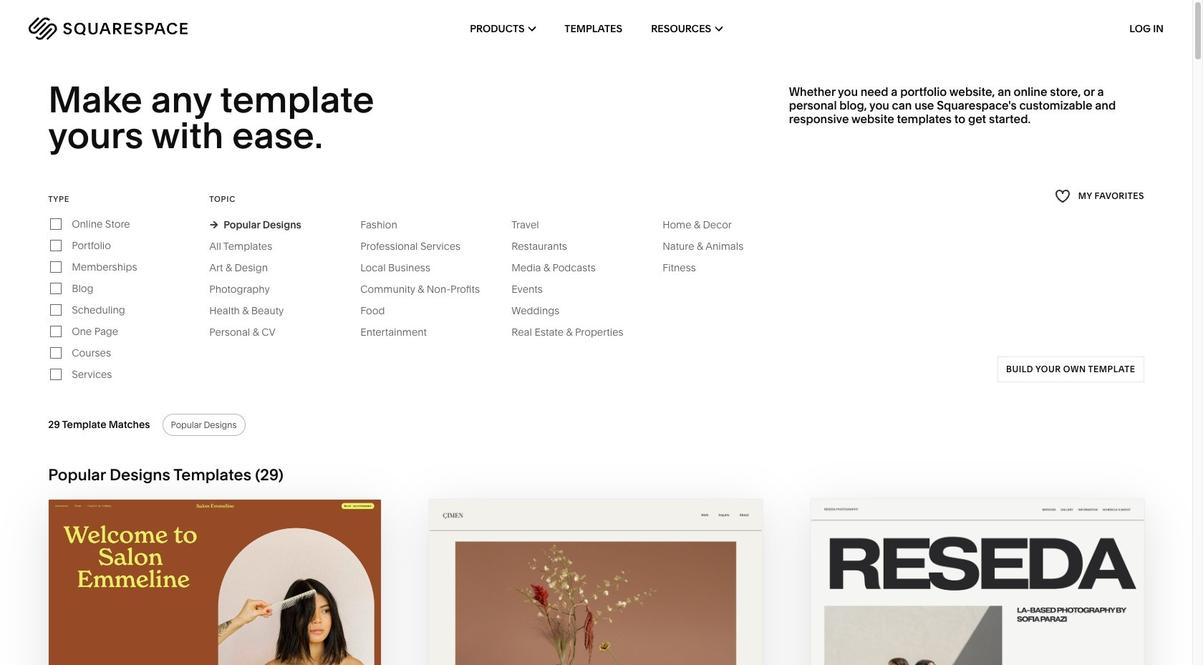 Task type: locate. For each thing, give the bounding box(es) containing it.
reseda image
[[810, 498, 1146, 666]]



Task type: vqa. For each thing, say whether or not it's contained in the screenshot.
'Emmeline' IMAGE
yes



Task type: describe. For each thing, give the bounding box(es) containing it.
emmeline image
[[49, 500, 382, 666]]

çimen image
[[430, 500, 763, 666]]



